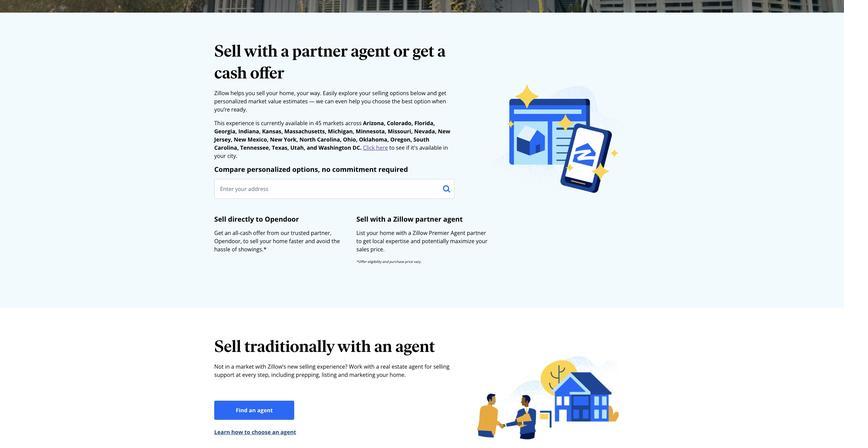 Task type: vqa. For each thing, say whether or not it's contained in the screenshot.
partner,
yes



Task type: describe. For each thing, give the bounding box(es) containing it.
in inside not in a market with zillow's new selling experience? work with a real estate agent for selling support at every step, including prepping, listing and marketing your home.
[[225, 364, 230, 371]]

estate
[[392, 364, 407, 371]]

you're
[[214, 106, 230, 113]]

opendoor
[[265, 215, 299, 224]]

jersey,
[[214, 136, 232, 144]]

the inside 'get an all-cash offer from our trusted partner, opendoor, to sell your home faster and avoid the hassle of showings.*'
[[332, 238, 340, 245]]

dc.
[[353, 144, 362, 152]]

your up help
[[359, 90, 371, 97]]

in for currently
[[309, 120, 314, 127]]

ohio,
[[343, 136, 358, 144]]

washington
[[319, 144, 351, 152]]

in for it's
[[443, 144, 448, 152]]

currently
[[261, 120, 284, 127]]

sell with a zillow partner agent
[[356, 215, 463, 224]]

florida,
[[414, 120, 435, 127]]

avoid
[[316, 238, 330, 245]]

and inside the "zillow helps you sell your home, your way. easily explore your selling options below and get personalized market value estimates — we can even help you choose the best option when you're ready."
[[427, 90, 437, 97]]

missouri,
[[388, 128, 413, 135]]

kansas,
[[262, 128, 283, 135]]

when
[[432, 98, 446, 105]]

sales
[[356, 246, 369, 254]]

a inside list your home with a zillow premier agent partner to get local expertise and potentially maximize your sales price.
[[408, 230, 411, 237]]

at
[[236, 372, 241, 379]]

to see if it's available in your city.
[[214, 144, 448, 160]]

traditionally
[[244, 337, 335, 357]]

*offer eligibility and purchase price vary.
[[356, 260, 421, 264]]

sell for sell traditionally with an agent
[[214, 337, 241, 357]]

sell for sell with a partner agent or get a cash offer
[[214, 41, 241, 61]]

indiana,
[[238, 128, 261, 135]]

available for it's
[[419, 144, 442, 152]]

cash inside 'get an all-cash offer from our trusted partner, opendoor, to sell your home faster and avoid the hassle of showings.*'
[[240, 230, 252, 237]]

here
[[376, 144, 388, 152]]

massachusetts,
[[284, 128, 326, 135]]

*offer
[[356, 260, 367, 264]]

mexico,
[[248, 136, 269, 144]]

to inside to see if it's available in your city.
[[389, 144, 395, 152]]

find an agent link
[[214, 402, 294, 421]]

zillow's
[[268, 364, 286, 371]]

home inside list your home with a zillow premier agent partner to get local expertise and potentially maximize your sales price.
[[380, 230, 394, 237]]

partner,
[[311, 230, 331, 237]]

options,
[[292, 165, 320, 174]]

your inside 'get an all-cash offer from our trusted partner, opendoor, to sell your home faster and avoid the hassle of showings.*'
[[260, 238, 271, 245]]

partner inside list your home with a zillow premier agent partner to get local expertise and potentially maximize your sales price.
[[467, 230, 486, 237]]

experience
[[226, 120, 254, 127]]

compare
[[214, 165, 245, 174]]

nevada,
[[414, 128, 437, 135]]

offer inside sell with a partner agent or get a cash offer
[[250, 63, 284, 83]]

sell inside 'get an all-cash offer from our trusted partner, opendoor, to sell your home faster and avoid the hassle of showings.*'
[[250, 238, 258, 245]]

personalized inside the "zillow helps you sell your home, your way. easily explore your selling options below and get personalized market value estimates — we can even help you choose the best option when you're ready."
[[214, 98, 247, 105]]

with inside sell with a partner agent or get a cash offer
[[244, 41, 278, 61]]

market inside the "zillow helps you sell your home, your way. easily explore your selling options below and get personalized market value estimates — we can even help you choose the best option when you're ready."
[[248, 98, 267, 105]]

helps
[[230, 90, 244, 97]]

to inside list your home with a zillow premier agent partner to get local expertise and potentially maximize your sales price.
[[356, 238, 362, 245]]

premier
[[429, 230, 449, 237]]

agent inside sell with a partner agent or get a cash offer
[[351, 41, 390, 61]]

showings.*
[[238, 246, 267, 254]]

choose inside the "zillow helps you sell your home, your way. easily explore your selling options below and get personalized market value estimates — we can even help you choose the best option when you're ready."
[[372, 98, 390, 105]]

not in a market with zillow's new selling experience? work with a real estate agent for selling support at every step, including prepping, listing and marketing your home.
[[214, 364, 449, 379]]

1 horizontal spatial new
[[270, 136, 282, 144]]

market inside not in a market with zillow's new selling experience? work with a real estate agent for selling support at every step, including prepping, listing and marketing your home.
[[236, 364, 254, 371]]

york,
[[284, 136, 298, 144]]

agent
[[451, 230, 465, 237]]

experience?
[[317, 364, 347, 371]]

0 vertical spatial you
[[246, 90, 255, 97]]

arizona, colorado, florida, georgia, indiana, kansas, massachusetts, michigan, minnesota, missouri, nevada, new jersey, new mexico, new york, north carolina, ohio, oklahoma, oregon, south carolina, tennessee, texas, utah, and washington dc.
[[214, 120, 450, 152]]

potentially
[[422, 238, 449, 245]]

your right maximize
[[476, 238, 488, 245]]

faster
[[289, 238, 304, 245]]

hassle
[[214, 246, 230, 254]]

your inside to see if it's available in your city.
[[214, 152, 226, 160]]

this experience is currently available in 45 markets across
[[214, 120, 363, 127]]

cash inside sell with a partner agent or get a cash offer
[[214, 63, 247, 83]]

agent inside not in a market with zillow's new selling experience? work with a real estate agent for selling support at every step, including prepping, listing and marketing your home.
[[409, 364, 423, 371]]

zillow inside list your home with a zillow premier agent partner to get local expertise and potentially maximize your sales price.
[[413, 230, 427, 237]]

arizona,
[[363, 120, 385, 127]]

list your home with a zillow premier agent partner to get local expertise and potentially maximize your sales price.
[[356, 230, 488, 254]]

is
[[256, 120, 260, 127]]

listing
[[322, 372, 337, 379]]

get
[[214, 230, 223, 237]]

best
[[402, 98, 413, 105]]

help
[[349, 98, 360, 105]]

home,
[[279, 90, 296, 97]]

vary.
[[414, 260, 421, 264]]

zillow helps you sell your home, your way. easily explore your selling options below and get personalized market value estimates — we can even help you choose the best option when you're ready.
[[214, 90, 446, 113]]

1 horizontal spatial you
[[361, 98, 371, 105]]

click here
[[363, 144, 388, 152]]

directly
[[228, 215, 254, 224]]

or
[[393, 41, 409, 61]]

no
[[322, 165, 330, 174]]

local
[[372, 238, 384, 245]]

can
[[325, 98, 334, 105]]

purchase
[[389, 260, 404, 264]]

minnesota,
[[356, 128, 386, 135]]

below
[[410, 90, 426, 97]]

zillow inside the "zillow helps you sell your home, your way. easily explore your selling options below and get personalized market value estimates — we can even help you choose the best option when you're ready."
[[214, 90, 229, 97]]

0 horizontal spatial new
[[234, 136, 246, 144]]

learn how to choose an agent
[[214, 429, 296, 437]]

options
[[390, 90, 409, 97]]

price
[[405, 260, 413, 264]]

sell traditionally with an agent image for sell with a partner agent or get a cash offer
[[484, 70, 630, 216]]

get an all-cash offer from our trusted partner, opendoor, to sell your home faster and avoid the hassle of showings.*
[[214, 230, 340, 254]]

trusted
[[291, 230, 309, 237]]

to right how
[[244, 429, 250, 437]]

available for currently
[[285, 120, 308, 127]]

colorado,
[[387, 120, 413, 127]]



Task type: locate. For each thing, give the bounding box(es) containing it.
prepping,
[[296, 372, 320, 379]]

home up local
[[380, 230, 394, 237]]

and down experience?
[[338, 372, 348, 379]]

not
[[214, 364, 224, 371]]

2 vertical spatial zillow
[[413, 230, 427, 237]]

the
[[392, 98, 400, 105], [332, 238, 340, 245]]

1 horizontal spatial carolina,
[[317, 136, 342, 144]]

0 horizontal spatial available
[[285, 120, 308, 127]]

texas,
[[272, 144, 289, 152]]

and inside list your home with a zillow premier agent partner to get local expertise and potentially maximize your sales price.
[[411, 238, 420, 245]]

a
[[281, 41, 289, 61], [437, 41, 446, 61], [387, 215, 391, 224], [408, 230, 411, 237], [231, 364, 234, 371], [376, 364, 379, 371]]

0 vertical spatial available
[[285, 120, 308, 127]]

an up real
[[374, 337, 392, 357]]

0 horizontal spatial the
[[332, 238, 340, 245]]

0 vertical spatial get
[[413, 41, 434, 61]]

market
[[248, 98, 267, 105], [236, 364, 254, 371]]

0 vertical spatial sell
[[256, 90, 265, 97]]

oregon,
[[390, 136, 412, 144]]

click
[[363, 144, 375, 152]]

to inside 'get an all-cash offer from our trusted partner, opendoor, to sell your home faster and avoid the hassle of showings.*'
[[243, 238, 249, 245]]

zillow up potentially
[[413, 230, 427, 237]]

you right help
[[361, 98, 371, 105]]

partner
[[292, 41, 348, 61], [415, 215, 441, 224], [467, 230, 486, 237]]

0 horizontal spatial carolina,
[[214, 144, 239, 152]]

we
[[316, 98, 323, 105]]

with
[[244, 41, 278, 61], [370, 215, 386, 224], [396, 230, 407, 237], [337, 337, 371, 357], [255, 364, 266, 371], [364, 364, 375, 371]]

your up value on the left top of the page
[[266, 90, 278, 97]]

sell right helps at top left
[[256, 90, 265, 97]]

see
[[396, 144, 405, 152]]

to right directly
[[256, 215, 263, 224]]

an inside find an agent link
[[249, 407, 256, 415]]

partner inside sell with a partner agent or get a cash offer
[[292, 41, 348, 61]]

find an agent group
[[214, 402, 294, 421]]

your
[[266, 90, 278, 97], [297, 90, 309, 97], [359, 90, 371, 97], [214, 152, 226, 160], [367, 230, 378, 237], [260, 238, 271, 245], [476, 238, 488, 245], [377, 372, 388, 379]]

0 vertical spatial partner
[[292, 41, 348, 61]]

with inside list your home with a zillow premier agent partner to get local expertise and potentially maximize your sales price.
[[396, 230, 407, 237]]

0 vertical spatial offer
[[250, 63, 284, 83]]

south
[[413, 136, 429, 144]]

selling inside the "zillow helps you sell your home, your way. easily explore your selling options below and get personalized market value estimates — we can even help you choose the best option when you're ready."
[[372, 90, 388, 97]]

in right it's
[[443, 144, 448, 152]]

2 horizontal spatial in
[[443, 144, 448, 152]]

1 horizontal spatial in
[[309, 120, 314, 127]]

0 horizontal spatial partner
[[292, 41, 348, 61]]

1 vertical spatial cash
[[240, 230, 252, 237]]

offer inside 'get an all-cash offer from our trusted partner, opendoor, to sell your home faster and avoid the hassle of showings.*'
[[253, 230, 265, 237]]

personalized down texas,
[[247, 165, 291, 174]]

list
[[356, 230, 365, 237]]

from
[[267, 230, 279, 237]]

north
[[299, 136, 316, 144]]

get inside list your home with a zillow premier agent partner to get local expertise and potentially maximize your sales price.
[[363, 238, 371, 245]]

1 vertical spatial sell
[[250, 238, 258, 245]]

the down "options"
[[392, 98, 400, 105]]

this
[[214, 120, 225, 127]]

1 horizontal spatial the
[[392, 98, 400, 105]]

0 horizontal spatial get
[[363, 238, 371, 245]]

1 vertical spatial partner
[[415, 215, 441, 224]]

1 horizontal spatial selling
[[372, 90, 388, 97]]

2 horizontal spatial get
[[438, 90, 446, 97]]

value
[[268, 98, 282, 105]]

in left 45
[[309, 120, 314, 127]]

easily
[[323, 90, 337, 97]]

to down list
[[356, 238, 362, 245]]

0 vertical spatial the
[[392, 98, 400, 105]]

0 vertical spatial sell traditionally with an agent image
[[484, 70, 630, 216]]

0 vertical spatial zillow
[[214, 90, 229, 97]]

available inside to see if it's available in your city.
[[419, 144, 442, 152]]

sell up the showings.*
[[250, 238, 258, 245]]

0 vertical spatial choose
[[372, 98, 390, 105]]

—
[[309, 98, 315, 105]]

opendoor,
[[214, 238, 242, 245]]

2 horizontal spatial new
[[438, 128, 450, 135]]

sell traditionally with an agent
[[214, 337, 435, 357]]

sell for sell with a zillow partner agent
[[356, 215, 368, 224]]

an up opendoor,
[[225, 230, 231, 237]]

new
[[287, 364, 298, 371]]

get inside sell with a partner agent or get a cash offer
[[413, 41, 434, 61]]

of
[[232, 246, 237, 254]]

option
[[414, 98, 431, 105]]

carolina,
[[317, 136, 342, 144], [214, 144, 239, 152]]

1 vertical spatial get
[[438, 90, 446, 97]]

sell directly to opendoor
[[214, 215, 299, 224]]

price.
[[371, 246, 385, 254]]

get right "or"
[[413, 41, 434, 61]]

1 vertical spatial available
[[419, 144, 442, 152]]

available down south
[[419, 144, 442, 152]]

1 horizontal spatial get
[[413, 41, 434, 61]]

market left value on the left top of the page
[[248, 98, 267, 105]]

0 vertical spatial home
[[380, 230, 394, 237]]

0 vertical spatial carolina,
[[317, 136, 342, 144]]

selling left "options"
[[372, 90, 388, 97]]

1 horizontal spatial home
[[380, 230, 394, 237]]

in
[[309, 120, 314, 127], [443, 144, 448, 152], [225, 364, 230, 371]]

support
[[214, 372, 234, 379]]

way.
[[310, 90, 321, 97]]

get up when
[[438, 90, 446, 97]]

0 horizontal spatial home
[[273, 238, 288, 245]]

available up massachusetts,
[[285, 120, 308, 127]]

the right avoid
[[332, 238, 340, 245]]

get up sales on the left bottom
[[363, 238, 371, 245]]

the inside the "zillow helps you sell your home, your way. easily explore your selling options below and get personalized market value estimates — we can even help you choose the best option when you're ready."
[[392, 98, 400, 105]]

1 vertical spatial in
[[443, 144, 448, 152]]

explore
[[338, 90, 358, 97]]

it's
[[411, 144, 418, 152]]

learn how to choose an agent link
[[214, 429, 296, 437]]

for
[[425, 364, 432, 371]]

0 horizontal spatial in
[[225, 364, 230, 371]]

your down "from"
[[260, 238, 271, 245]]

choose down "options"
[[372, 98, 390, 105]]

offer left "from"
[[253, 230, 265, 237]]

home
[[380, 230, 394, 237], [273, 238, 288, 245]]

2 vertical spatial in
[[225, 364, 230, 371]]

and up when
[[427, 90, 437, 97]]

you
[[246, 90, 255, 97], [361, 98, 371, 105]]

expertise
[[386, 238, 409, 245]]

new right nevada,
[[438, 128, 450, 135]]

zillow up expertise
[[393, 215, 414, 224]]

new down indiana,
[[234, 136, 246, 144]]

45
[[315, 120, 322, 127]]

1 vertical spatial personalized
[[247, 165, 291, 174]]

your up local
[[367, 230, 378, 237]]

to up the showings.*
[[243, 238, 249, 245]]

sell for sell directly to opendoor
[[214, 215, 226, 224]]

all-
[[232, 230, 240, 237]]

and inside not in a market with zillow's new selling experience? work with a real estate agent for selling support at every step, including prepping, listing and marketing your home.
[[338, 372, 348, 379]]

offer up home,
[[250, 63, 284, 83]]

1 vertical spatial sell traditionally with an agent image
[[460, 345, 630, 445]]

an right find
[[249, 407, 256, 415]]

click here link
[[363, 144, 388, 152]]

0 horizontal spatial selling
[[299, 364, 316, 371]]

sell inside sell with a partner agent or get a cash offer
[[214, 41, 241, 61]]

your down real
[[377, 372, 388, 379]]

0 vertical spatial personalized
[[214, 98, 247, 105]]

an inside 'get an all-cash offer from our trusted partner, opendoor, to sell your home faster and avoid the hassle of showings.*'
[[225, 230, 231, 237]]

your inside not in a market with zillow's new selling experience? work with a real estate agent for selling support at every step, including prepping, listing and marketing your home.
[[377, 372, 388, 379]]

search image
[[442, 185, 451, 193]]

utah,
[[290, 144, 305, 152]]

eligibility
[[367, 260, 381, 264]]

Search text field
[[215, 180, 437, 199]]

home inside 'get an all-cash offer from our trusted partner, opendoor, to sell your home faster and avoid the hassle of showings.*'
[[273, 238, 288, 245]]

estimates
[[283, 98, 308, 105]]

selling right for
[[433, 364, 449, 371]]

1 vertical spatial offer
[[253, 230, 265, 237]]

to
[[389, 144, 395, 152], [256, 215, 263, 224], [243, 238, 249, 245], [356, 238, 362, 245], [244, 429, 250, 437]]

1 horizontal spatial partner
[[415, 215, 441, 224]]

selling up prepping,
[[299, 364, 316, 371]]

get inside the "zillow helps you sell your home, your way. easily explore your selling options below and get personalized market value estimates — we can even help you choose the best option when you're ready."
[[438, 90, 446, 97]]

zillow left helps at top left
[[214, 90, 229, 97]]

home.
[[390, 372, 406, 379]]

2 vertical spatial get
[[363, 238, 371, 245]]

sell traditionally with an agent image
[[484, 70, 630, 216], [460, 345, 630, 445]]

georgia,
[[214, 128, 237, 135]]

cash up helps at top left
[[214, 63, 247, 83]]

personalized down helps at top left
[[214, 98, 247, 105]]

commitment
[[332, 165, 377, 174]]

an down find an agent link
[[272, 429, 279, 437]]

marketing
[[349, 372, 375, 379]]

michigan,
[[328, 128, 354, 135]]

0 vertical spatial cash
[[214, 63, 247, 83]]

cash down directly
[[240, 230, 252, 237]]

2 horizontal spatial partner
[[467, 230, 486, 237]]

1 vertical spatial choose
[[252, 429, 271, 437]]

and inside arizona, colorado, florida, georgia, indiana, kansas, massachusetts, michigan, minnesota, missouri, nevada, new jersey, new mexico, new york, north carolina, ohio, oklahoma, oregon, south carolina, tennessee, texas, utah, and washington dc.
[[307, 144, 317, 152]]

0 horizontal spatial you
[[246, 90, 255, 97]]

and down the north
[[307, 144, 317, 152]]

work
[[349, 364, 362, 371]]

sell inside the "zillow helps you sell your home, your way. easily explore your selling options below and get personalized market value estimates — we can even help you choose the best option when you're ready."
[[256, 90, 265, 97]]

1 vertical spatial the
[[332, 238, 340, 245]]

compare personalized options, no commitment required
[[214, 165, 408, 174]]

markets
[[323, 120, 344, 127]]

1 vertical spatial market
[[236, 364, 254, 371]]

your left city.
[[214, 152, 226, 160]]

and right expertise
[[411, 238, 420, 245]]

0 horizontal spatial choose
[[252, 429, 271, 437]]

1 vertical spatial you
[[361, 98, 371, 105]]

your up estimates
[[297, 90, 309, 97]]

you right helps at top left
[[246, 90, 255, 97]]

choose down find an agent group
[[252, 429, 271, 437]]

1 vertical spatial home
[[273, 238, 288, 245]]

required
[[378, 165, 408, 174]]

our
[[281, 230, 289, 237]]

carolina, up washington on the left of page
[[317, 136, 342, 144]]

sell with a partner agent or get a cash offer
[[214, 41, 446, 83]]

offer
[[250, 63, 284, 83], [253, 230, 265, 237]]

agent inside group
[[257, 407, 273, 415]]

sell traditionally with an agent image for sell traditionally with an agent
[[460, 345, 630, 445]]

in right "not" at the left of the page
[[225, 364, 230, 371]]

2 vertical spatial partner
[[467, 230, 486, 237]]

find
[[236, 407, 247, 415]]

2 horizontal spatial selling
[[433, 364, 449, 371]]

home down 'our'
[[273, 238, 288, 245]]

and right eligibility
[[382, 260, 388, 264]]

in inside to see if it's available in your city.
[[443, 144, 448, 152]]

find an agent
[[236, 407, 273, 415]]

1 vertical spatial carolina,
[[214, 144, 239, 152]]

across
[[345, 120, 362, 127]]

new
[[438, 128, 450, 135], [234, 136, 246, 144], [270, 136, 282, 144]]

0 vertical spatial market
[[248, 98, 267, 105]]

0 vertical spatial in
[[309, 120, 314, 127]]

get
[[413, 41, 434, 61], [438, 90, 446, 97], [363, 238, 371, 245]]

1 vertical spatial zillow
[[393, 215, 414, 224]]

and
[[427, 90, 437, 97], [307, 144, 317, 152], [305, 238, 315, 245], [411, 238, 420, 245], [382, 260, 388, 264], [338, 372, 348, 379]]

including
[[271, 372, 294, 379]]

1 horizontal spatial available
[[419, 144, 442, 152]]

even
[[335, 98, 347, 105]]

how
[[231, 429, 243, 437]]

and inside 'get an all-cash offer from our trusted partner, opendoor, to sell your home faster and avoid the hassle of showings.*'
[[305, 238, 315, 245]]

learn
[[214, 429, 230, 437]]

market up every
[[236, 364, 254, 371]]

to left see
[[389, 144, 395, 152]]

zillow
[[214, 90, 229, 97], [393, 215, 414, 224], [413, 230, 427, 237]]

1 horizontal spatial choose
[[372, 98, 390, 105]]

real
[[381, 364, 390, 371]]

city.
[[227, 152, 237, 160]]

carolina, down jersey, on the left of the page
[[214, 144, 239, 152]]

new down kansas,
[[270, 136, 282, 144]]

and down trusted
[[305, 238, 315, 245]]



